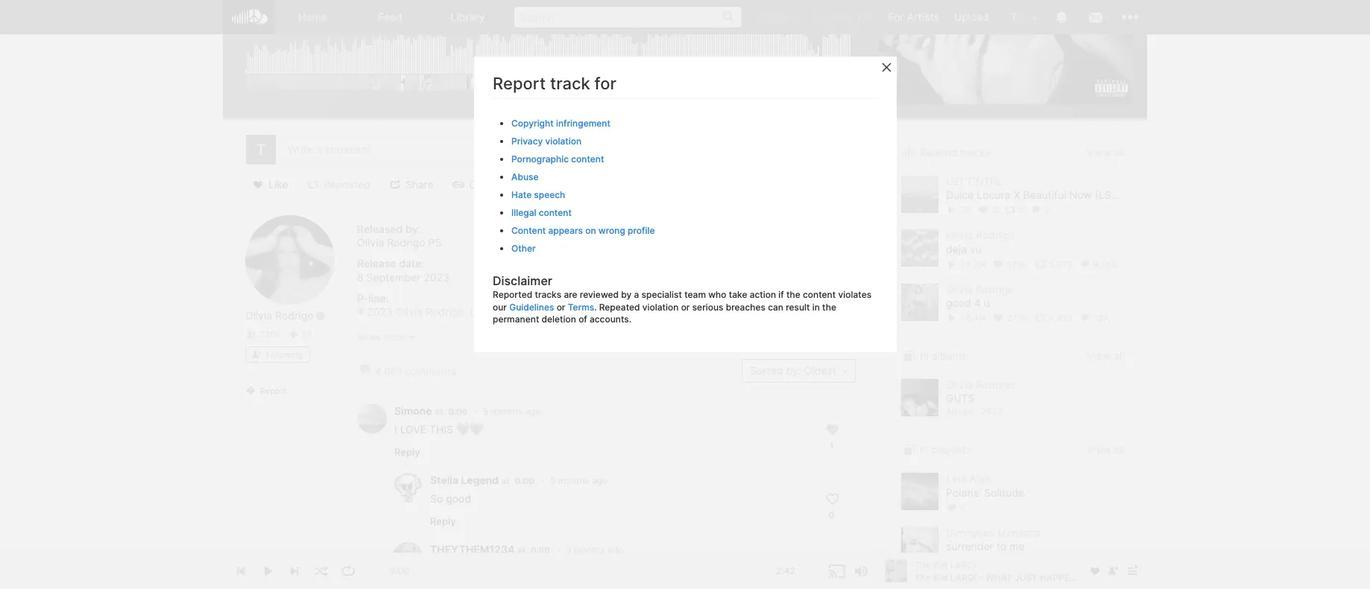 Task type: vqa. For each thing, say whether or not it's contained in the screenshot.
bottommost ago
yes



Task type: locate. For each thing, give the bounding box(es) containing it.
ago for simone
[[525, 406, 541, 418]]

2 link up olivia rodrigo deja vu
[[1004, 205, 1024, 216]]

0 vertical spatial 0:00
[[449, 407, 467, 418]]

0 horizontal spatial to
[[587, 306, 597, 318]]

rodrigo inside olivia rodrigo good 4 u
[[976, 283, 1015, 296]]

home link
[[274, 0, 352, 34]]

report up copyright
[[493, 74, 546, 93]]

2 vertical spatial 0:00
[[531, 546, 550, 556]]

1 horizontal spatial tara schultz's avatar element
[[1005, 7, 1024, 27]]

stella legend at 0:00 · 5 months ago
[[430, 474, 608, 487]]

good down stella legend link
[[446, 493, 471, 506]]

olivia for olivia rodrigo deja vu
[[946, 229, 974, 242]]

Write a comment text field
[[280, 139, 851, 160]]

tara schultz's avatar element right upload link
[[1005, 7, 1024, 27]]

tracks
[[961, 146, 991, 159], [535, 289, 561, 300]]

1 vertical spatial 5
[[550, 476, 555, 487]]

olivia rodrigo guts album · 2023
[[946, 379, 1015, 417]]

2 or from the left
[[681, 302, 690, 313]]

love
[[400, 423, 427, 436]]

try for try go+
[[757, 10, 773, 23]]

olivia up 228k link
[[245, 310, 272, 322]]

0 vertical spatial ·
[[475, 406, 478, 418]]

to right of
[[587, 306, 597, 318]]

p-line: ℗ 2023 olivia rodrigo, under exclusive license to geffen records
[[357, 292, 677, 318]]

1 vertical spatial violation
[[642, 302, 679, 313]]

64 link
[[288, 330, 312, 340]]

0:00 up 💜💜
[[449, 407, 467, 418]]

2 vertical spatial all
[[1115, 444, 1125, 457]]

1 horizontal spatial reply
[[430, 516, 456, 528]]

2 view from the top
[[1088, 350, 1112, 362]]

1 horizontal spatial violation
[[642, 302, 679, 313]]

report down following button
[[260, 386, 286, 397]]

reply link down so
[[430, 516, 456, 528]]

close
[[898, 62, 923, 73]]

1
[[830, 441, 834, 452], [961, 557, 966, 568]]

1 view from the top
[[1088, 146, 1112, 159]]

0 vertical spatial report
[[493, 74, 546, 93]]

0 vertical spatial 2023
[[424, 271, 450, 284]]

5 for simone
[[483, 406, 489, 418]]

1 horizontal spatial 2023
[[424, 271, 450, 284]]

2 view all from the top
[[1088, 350, 1125, 362]]

me
[[1010, 541, 1025, 553]]

try left the go+
[[757, 10, 773, 23]]

violation inside . repeated violation or serious breaches can result in the permanent deletion of accounts.
[[642, 302, 679, 313]]

1 vertical spatial 0:00
[[515, 476, 534, 487]]

reviewed
[[580, 289, 619, 300]]

set image left 'in albums'
[[902, 348, 917, 366]]

1 horizontal spatial by:
[[787, 365, 802, 377]]

olivia rodrigo link for guts
[[946, 379, 1015, 392]]

good 4 u element
[[902, 284, 939, 321]]

guidelines or terms
[[509, 302, 594, 313]]

None search field
[[507, 0, 750, 34]]

1 horizontal spatial at
[[502, 476, 510, 487]]

℗
[[357, 306, 364, 318]]

3 link right the 70
[[978, 205, 998, 216]]

5 inside theythem1234 at 0:00 · 5 months ago
[[566, 545, 571, 556]]

show more link
[[357, 332, 856, 344]]

to left me
[[997, 541, 1007, 553]]

the right in
[[822, 302, 836, 313]]

0 horizontal spatial 2023
[[367, 306, 393, 318]]

3
[[992, 205, 998, 216], [961, 503, 966, 514]]

rodrigo inside released by: olivia rodrigo ps
[[387, 237, 426, 249]]

track stats element containing 18.4m
[[946, 310, 1125, 327]]

0:00 link
[[446, 406, 470, 418], [512, 476, 537, 488], [528, 545, 553, 557]]

reply down so
[[430, 516, 456, 528]]

at inside simone at 0:00 · 5 months ago
[[435, 406, 443, 418]]

olivia for olivia rodrigo
[[245, 310, 272, 322]]

to inside the p-line: ℗ 2023 olivia rodrigo, under exclusive license to geffen records
[[587, 306, 597, 318]]

deja vu element
[[902, 230, 939, 267]]

who
[[708, 289, 726, 300]]

set image left in playlists
[[902, 442, 917, 460]]

3 all from the top
[[1115, 444, 1125, 457]]

1 vertical spatial the
[[822, 302, 836, 313]]

lst cntrl
[[946, 175, 1003, 188]]

0 horizontal spatial reply link
[[395, 447, 420, 459]]

specialist
[[641, 289, 682, 300]]

11.2m
[[961, 259, 986, 270]]

0 horizontal spatial report
[[260, 386, 286, 397]]

content
[[511, 225, 546, 236]]

released
[[357, 223, 403, 236]]

1 vertical spatial 1
[[961, 557, 966, 568]]

track stats element up 4,433 link
[[946, 256, 1125, 273]]

1 vertical spatial set image
[[902, 442, 917, 460]]

following
[[266, 350, 303, 360]]

good inside olivia rodrigo good 4 u
[[946, 297, 972, 309]]

0 vertical spatial 3
[[992, 205, 998, 216]]

0 vertical spatial 0:00 link
[[446, 406, 470, 418]]

0 horizontal spatial by:
[[406, 223, 421, 236]]

olivia rodrigo's avatar element
[[245, 216, 335, 305]]

· inside theythem1234 at 0:00 · 5 months ago
[[558, 545, 561, 556]]

2 up "179k"
[[1019, 205, 1024, 216]]

track stats element for olivia rodrigo good 4 u
[[946, 310, 1125, 327]]

0 vertical spatial to
[[587, 306, 597, 318]]

under
[[470, 306, 499, 318]]

tracks up guidelines or terms
[[535, 289, 561, 300]]

0 horizontal spatial violation
[[545, 136, 582, 147]]

2 vertical spatial months
[[574, 545, 606, 556]]

by: right released
[[406, 223, 421, 236]]

1 vertical spatial track stats element
[[946, 256, 1125, 273]]

270k link
[[993, 313, 1028, 324]]

tracks inside reported tracks are reviewed by a specialist team who take action if the content violates our
[[535, 289, 561, 300]]

1 vertical spatial at
[[502, 476, 510, 487]]

0 vertical spatial all
[[1115, 146, 1125, 159]]

5 for theythem1234
[[566, 545, 571, 556]]

september
[[367, 271, 421, 284]]

olivia inside released by: olivia rodrigo ps
[[357, 237, 384, 249]]

view all
[[1088, 146, 1125, 159], [1088, 350, 1125, 362], [1088, 444, 1125, 457]]

share button
[[383, 175, 443, 194]]

violation down copyright infringement link
[[545, 136, 582, 147]]

1 vertical spatial report
[[260, 386, 286, 397]]

2023 down 'date:'
[[424, 271, 450, 284]]

by: left oldest
[[787, 365, 802, 377]]

0:00 inside theythem1234 at 0:00 · 5 months ago
[[531, 546, 550, 556]]

guidelines link
[[509, 302, 554, 313]]

0 horizontal spatial 5
[[483, 406, 489, 418]]

at inside theythem1234 at 0:00 · 5 months ago
[[518, 545, 526, 556]]

reply link for good
[[430, 516, 456, 528]]

content inside reported tracks are reviewed by a specialist team who take action if the content violates our
[[803, 289, 836, 300]]

1 vertical spatial reply link
[[430, 516, 456, 528]]

1 horizontal spatial 3 link
[[978, 205, 998, 216]]

at up i love this 💜💜
[[435, 406, 443, 418]]

content down speech
[[539, 207, 572, 219]]

2 set image from the top
[[902, 442, 917, 460]]

3 view from the top
[[1088, 444, 1112, 457]]

1 vertical spatial 0:00 link
[[512, 476, 537, 488]]

0 vertical spatial violation
[[545, 136, 582, 147]]

2 vertical spatial at
[[518, 545, 526, 556]]

1 view all from the top
[[1088, 146, 1125, 159]]

or up deletion
[[556, 302, 565, 313]]

· for simone
[[475, 406, 478, 418]]

appears
[[548, 225, 583, 236]]

violation
[[545, 136, 582, 147], [642, 302, 679, 313]]

reported tracks are reviewed by a specialist team who take action if the content violates our
[[493, 289, 872, 313]]

olivia down released
[[357, 237, 384, 249]]

copyright infringement link
[[511, 118, 610, 129]]

0 vertical spatial view all
[[1088, 146, 1125, 159]]

try left the next
[[812, 10, 828, 23]]

2 vertical spatial content
[[803, 289, 836, 300]]

try next pro link
[[805, 0, 881, 34]]

4,433 link
[[1035, 313, 1073, 324]]

i love this 💜💜
[[395, 423, 483, 436]]

tara schultz's avatar element
[[1005, 7, 1024, 27], [246, 135, 276, 165]]

tara schultz's avatar element up like button
[[246, 135, 276, 165]]

2 in from the top
[[920, 444, 929, 457]]

1 horizontal spatial reply link
[[430, 516, 456, 528]]

1 vertical spatial months
[[558, 476, 590, 487]]

3 inside "lela alan polaris' solitude. 3"
[[961, 503, 966, 514]]

the right if
[[786, 289, 800, 300]]

0 vertical spatial 3 link
[[978, 205, 998, 216]]

good left 4
[[946, 297, 972, 309]]

the
[[786, 289, 800, 300], [822, 302, 836, 313]]

by: for sorted
[[787, 365, 802, 377]]

ago inside simone at 0:00 · 5 months ago
[[525, 406, 541, 418]]

in left playlists
[[920, 444, 929, 457]]

2 horizontal spatial ·
[[558, 545, 561, 556]]

or down team
[[681, 302, 690, 313]]

0:00 right theythem1234 link
[[531, 546, 550, 556]]

2 vertical spatial view
[[1088, 444, 1112, 457]]

track stats element down u
[[946, 310, 1125, 327]]

view all for lst cntrl
[[1088, 146, 1125, 159]]

0 horizontal spatial the
[[786, 289, 800, 300]]

action
[[750, 289, 776, 300]]

so
[[430, 493, 443, 506]]

artists
[[907, 10, 940, 23]]

1 in from the top
[[920, 350, 929, 363]]

upload link
[[947, 0, 997, 34]]

olivia rodrigo link up 228k
[[245, 310, 314, 323]]

report
[[493, 74, 546, 93], [260, 386, 286, 397]]

0 vertical spatial set image
[[902, 348, 917, 366]]

3 link
[[978, 205, 998, 216], [946, 503, 966, 514]]

0 vertical spatial months
[[491, 406, 523, 418]]

show
[[357, 332, 381, 343]]

2 vertical spatial ago
[[608, 545, 624, 556]]

dimmples montana link
[[946, 527, 1041, 540]]

1 vertical spatial view
[[1088, 350, 1112, 362]]

track stats element up "2,539" link
[[946, 202, 1125, 219]]

at right legend
[[502, 476, 510, 487]]

0 vertical spatial at
[[435, 406, 443, 418]]

2023 right album ·
[[981, 406, 1004, 417]]

2,539 link
[[1035, 259, 1073, 270]]

0 horizontal spatial reply
[[395, 447, 420, 459]]

💜💜
[[456, 423, 483, 436]]

3 track stats element from the top
[[946, 310, 1125, 327]]

1 2 link from the left
[[1004, 205, 1024, 216]]

1 vertical spatial reply
[[430, 516, 456, 528]]

copy link button
[[447, 175, 527, 194]]

0 horizontal spatial 1
[[830, 441, 834, 452]]

3 right the 70
[[992, 205, 998, 216]]

sound image
[[902, 144, 917, 162]]

vu
[[970, 243, 982, 255]]

guidelines
[[509, 302, 554, 313]]

2023
[[424, 271, 450, 284], [367, 306, 393, 318], [981, 406, 1004, 417]]

0 vertical spatial track stats element
[[946, 202, 1125, 219]]

2 link up "2,539" link
[[1031, 205, 1050, 216]]

comment image
[[357, 363, 373, 379]]

0 horizontal spatial 2 link
[[1004, 205, 1024, 216]]

1 all from the top
[[1115, 146, 1125, 159]]

try go+
[[757, 10, 797, 23]]

rodrigo up vu
[[976, 229, 1015, 242]]

5 inside simone at 0:00 · 5 months ago
[[483, 406, 489, 418]]

ago
[[525, 406, 541, 418], [592, 476, 608, 487], [608, 545, 624, 556]]

julyyy element
[[902, 582, 939, 590]]

· inside stella legend at 0:00 · 5 months ago
[[542, 476, 545, 487]]

terms
[[568, 302, 594, 313]]

0 horizontal spatial or
[[556, 302, 565, 313]]

theythem1234's avatar element
[[393, 543, 423, 573]]

1 horizontal spatial to
[[997, 541, 1007, 553]]

other
[[511, 243, 536, 254]]

1 horizontal spatial the
[[822, 302, 836, 313]]

olivia inside olivia rodrigo good 4 u
[[946, 283, 974, 296]]

1 horizontal spatial 5
[[550, 476, 555, 487]]

0 horizontal spatial ·
[[475, 406, 478, 418]]

2 horizontal spatial 5
[[566, 545, 571, 556]]

2 for 1st "2" link
[[1019, 205, 1024, 216]]

stella legend's avatar element
[[393, 473, 423, 503]]

hate speech link
[[511, 189, 565, 201]]

2 up "2,539" link
[[1045, 205, 1050, 216]]

3 link down the polaris'
[[946, 503, 966, 514]]

0 vertical spatial tracks
[[961, 146, 991, 159]]

2023 inside olivia rodrigo guts album · 2023
[[981, 406, 1004, 417]]

0:00 link right legend
[[512, 476, 537, 488]]

2 vertical spatial view all
[[1088, 444, 1125, 457]]

wrong
[[598, 225, 625, 236]]

0 horizontal spatial tara schultz's avatar element
[[246, 135, 276, 165]]

0 horizontal spatial tracks
[[535, 289, 561, 300]]

content
[[571, 154, 604, 165], [539, 207, 572, 219], [803, 289, 836, 300]]

1 vertical spatial tara schultz's avatar element
[[246, 135, 276, 165]]

1 2 from the left
[[1019, 205, 1024, 216]]

2023 inside the p-line: ℗ 2023 olivia rodrigo, under exclusive license to geffen records
[[367, 306, 393, 318]]

ago inside theythem1234 at 0:00 · 5 months ago
[[608, 545, 624, 556]]

track stats element
[[946, 202, 1125, 219], [946, 256, 1125, 273], [946, 310, 1125, 327]]

rodrigo up 'date:'
[[387, 237, 426, 249]]

2 track stats element from the top
[[946, 256, 1125, 273]]

at right theythem1234 link
[[518, 545, 526, 556]]

0:00 link right theythem1234 link
[[528, 545, 553, 557]]

related tracks
[[920, 146, 991, 159]]

violation down specialist
[[642, 302, 679, 313]]

1 vertical spatial to
[[997, 541, 1007, 553]]

1 horizontal spatial tracks
[[961, 146, 991, 159]]

1 horizontal spatial try
[[812, 10, 828, 23]]

olivia up 'deja' at the right of page
[[946, 229, 974, 242]]

rodrigo up u
[[976, 283, 1015, 296]]

1 vertical spatial good
[[446, 493, 471, 506]]

1 vertical spatial ·
[[542, 476, 545, 487]]

a
[[634, 289, 639, 300]]

like button
[[246, 175, 297, 194]]

all for lst cntrl
[[1115, 146, 1125, 159]]

0 horizontal spatial 2
[[1019, 205, 1024, 216]]

0:00
[[449, 407, 467, 418], [515, 476, 534, 487], [531, 546, 550, 556]]

3 down the polaris'
[[961, 503, 966, 514]]

by: inside released by: olivia rodrigo ps
[[406, 223, 421, 236]]

0:00 link up 💜💜
[[446, 406, 470, 418]]

content up "more"
[[571, 154, 604, 165]]

0 vertical spatial view
[[1088, 146, 1112, 159]]

0 vertical spatial by:
[[406, 223, 421, 236]]

content up in
[[803, 289, 836, 300]]

1 horizontal spatial ·
[[542, 476, 545, 487]]

accounts.
[[590, 314, 631, 325]]

rodrigo,
[[426, 306, 467, 318]]

olivia rodrigo link up 4
[[946, 283, 1015, 296]]

1 vertical spatial ago
[[592, 476, 608, 487]]

1 set image from the top
[[902, 348, 917, 366]]

0 vertical spatial 1
[[830, 441, 834, 452]]

by: for released
[[406, 223, 421, 236]]

0:00 inside simone at 0:00 · 5 months ago
[[449, 407, 467, 418]]

0:00 link for simone
[[446, 406, 470, 418]]

tracks up 'lst cntrl' link
[[961, 146, 991, 159]]

1 try from the left
[[757, 10, 773, 23]]

2 try from the left
[[812, 10, 828, 23]]

olivia inside olivia rodrigo guts album · 2023
[[946, 379, 974, 392]]

1 vertical spatial 3
[[961, 503, 966, 514]]

report link
[[245, 386, 335, 402]]

1 vertical spatial tracks
[[535, 289, 561, 300]]

olivia up guts
[[946, 379, 974, 392]]

2023 inside release date: 8 september 2023
[[424, 271, 450, 284]]

olivia for olivia rodrigo good 4 u
[[946, 283, 974, 296]]

1 up 0
[[830, 441, 834, 452]]

1 vertical spatial 2023
[[367, 306, 393, 318]]

0:00 right legend
[[515, 476, 534, 487]]

olivia rodrigo link up guts
[[946, 379, 1015, 392]]

olivia up good 4 u link
[[946, 283, 974, 296]]

reposted
[[323, 178, 370, 191]]

in playlists
[[920, 444, 972, 457]]

months inside simone at 0:00 · 5 months ago
[[491, 406, 523, 418]]

4,433
[[1049, 313, 1073, 324]]

1 down surrender
[[961, 557, 966, 568]]

16k
[[1094, 313, 1110, 324]]

0 horizontal spatial try
[[757, 10, 773, 23]]

copyright
[[511, 118, 554, 129]]

for artists link
[[881, 0, 947, 34]]

1 track stats element from the top
[[946, 202, 1125, 219]]

rodrigo up 64 link
[[275, 310, 314, 322]]

2 vertical spatial 0:00 link
[[528, 545, 553, 557]]

reply link down love
[[395, 447, 420, 459]]

olivia up more
[[396, 306, 423, 318]]

olivia rodrigo link up vu
[[946, 229, 1015, 242]]

reply for good
[[430, 516, 456, 528]]

1 horizontal spatial 2
[[1045, 205, 1050, 216]]

2 vertical spatial track stats element
[[946, 310, 1125, 327]]

0 vertical spatial reply link
[[395, 447, 420, 459]]

0 vertical spatial good
[[946, 297, 972, 309]]

0 vertical spatial reply
[[395, 447, 420, 459]]

Search search field
[[515, 7, 742, 28]]

rodrigo up album ·
[[976, 379, 1015, 392]]

in left albums
[[920, 350, 929, 363]]

1 vertical spatial 3 link
[[946, 503, 966, 514]]

rodrigo inside olivia rodrigo guts album · 2023
[[976, 379, 1015, 392]]

0:00 for theythem1234
[[531, 546, 550, 556]]

rodrigo inside olivia rodrigo deja vu
[[976, 229, 1015, 242]]

1 vertical spatial in
[[920, 444, 929, 457]]

set image
[[902, 348, 917, 366], [902, 442, 917, 460]]

line:
[[368, 292, 389, 305]]

3 view all from the top
[[1088, 444, 1125, 457]]

1 vertical spatial view all
[[1088, 350, 1125, 362]]

2 horizontal spatial at
[[518, 545, 526, 556]]

2023 down the line:
[[367, 306, 393, 318]]

in
[[920, 350, 929, 363], [920, 444, 929, 457]]

olivia inside olivia rodrigo deja vu
[[946, 229, 974, 242]]

· inside simone at 0:00 · 5 months ago
[[475, 406, 478, 418]]

0 vertical spatial the
[[786, 289, 800, 300]]

2 vertical spatial 5
[[566, 545, 571, 556]]

2 2 from the left
[[1045, 205, 1050, 216]]

0:00 inside stella legend at 0:00 · 5 months ago
[[515, 476, 534, 487]]

months inside theythem1234 at 0:00 · 5 months ago
[[574, 545, 606, 556]]

0 horizontal spatial at
[[435, 406, 443, 418]]

hate
[[511, 189, 532, 201]]

2 vertical spatial 2023
[[981, 406, 1004, 417]]

track stats element containing 11.2m
[[946, 256, 1125, 273]]

reply down love
[[395, 447, 420, 459]]

2 link
[[1004, 205, 1024, 216], [1031, 205, 1050, 216]]



Task type: describe. For each thing, give the bounding box(es) containing it.
2,539
[[1049, 259, 1073, 270]]

simone at 0:00 · 5 months ago
[[395, 405, 541, 418]]

in for in albums
[[920, 350, 929, 363]]

in
[[812, 302, 820, 313]]

infringement
[[556, 118, 610, 129]]

270k
[[1007, 313, 1028, 324]]

surrender
[[946, 541, 994, 553]]

sorted by: oldest
[[750, 365, 837, 377]]

close button
[[879, 60, 923, 75]]

simone
[[395, 405, 432, 418]]

show more
[[357, 332, 405, 343]]

breaches
[[726, 302, 766, 313]]

9,166 link
[[1080, 259, 1117, 270]]

content appears on wrong profile link
[[511, 225, 655, 236]]

0:00 for simone
[[449, 407, 467, 418]]

view for lst cntrl
[[1088, 146, 1112, 159]]

solitude.
[[985, 487, 1028, 499]]

rodrigo for deja
[[976, 229, 1015, 242]]

olivia rodrigo link for good 4 u
[[946, 283, 1015, 296]]

feed link
[[352, 0, 430, 34]]

0:00 link for stella legend
[[512, 476, 537, 488]]

violates
[[838, 289, 872, 300]]

1 or from the left
[[556, 302, 565, 313]]

report for report track for
[[493, 74, 546, 93]]

simone link
[[395, 405, 432, 418]]

for
[[594, 74, 616, 93]]

stella
[[430, 474, 459, 487]]

speech
[[534, 189, 565, 201]]

5 inside stella legend at 0:00 · 5 months ago
[[550, 476, 555, 487]]

so good
[[430, 493, 471, 506]]

0 horizontal spatial 3 link
[[946, 503, 966, 514]]

16k link
[[1080, 313, 1110, 324]]

. repeated violation or serious breaches can result in the permanent deletion of accounts.
[[493, 302, 836, 325]]

rodrigo for guts
[[976, 379, 1015, 392]]

more
[[383, 332, 405, 343]]

1 inside dimmples montana surrender to me 1
[[961, 557, 966, 568]]

1 link
[[946, 557, 966, 568]]

i
[[395, 423, 397, 436]]

this
[[430, 423, 454, 436]]

illegal
[[511, 207, 536, 219]]

tracks for related
[[961, 146, 991, 159]]

can
[[768, 302, 783, 313]]

following button
[[245, 347, 310, 363]]

olivia rodrigo good 4 u
[[946, 283, 1015, 309]]

2 2 link from the left
[[1031, 205, 1050, 216]]

vampire element
[[879, 0, 1133, 104]]

polaris' solitude. link
[[946, 487, 1028, 500]]

all for lela alan
[[1115, 444, 1125, 457]]

2 all from the top
[[1115, 350, 1125, 362]]

repeated
[[599, 302, 640, 313]]

try next pro
[[812, 10, 874, 23]]

lst
[[946, 175, 966, 188]]

track
[[550, 74, 590, 93]]

guts link
[[946, 393, 975, 406]]

at for theythem1234
[[518, 545, 526, 556]]

olivia inside the p-line: ℗ 2023 olivia rodrigo, under exclusive license to geffen records
[[396, 306, 423, 318]]

set image for in albums
[[902, 348, 917, 366]]

deletion
[[541, 314, 576, 325]]

our
[[493, 302, 507, 313]]

reported
[[493, 289, 532, 300]]

theythem1234
[[430, 544, 515, 556]]

the inside reported tracks are reviewed by a specialist team who take action if the content violates our
[[786, 289, 800, 300]]

2023 for release date: 8 september 2023
[[424, 271, 450, 284]]

to inside dimmples montana surrender to me 1
[[997, 541, 1007, 553]]

olivia for olivia rodrigo guts album · 2023
[[946, 379, 974, 392]]

abuse
[[511, 172, 539, 183]]

exclusive
[[502, 306, 547, 318]]

2 for second "2" link from the left
[[1045, 205, 1050, 216]]

0 horizontal spatial good
[[446, 493, 471, 506]]

olivia rodrigo deja vu
[[946, 229, 1015, 255]]

reposted button
[[301, 175, 379, 194]]

rodrigo for good
[[976, 283, 1015, 296]]

theythem1234 at 0:00 · 5 months ago
[[430, 544, 624, 556]]

set image for in playlists
[[902, 442, 917, 460]]

report for report
[[260, 386, 286, 397]]

· for theythem1234
[[558, 545, 561, 556]]

terms link
[[568, 302, 594, 313]]

reply link for love
[[395, 447, 420, 459]]

track stats element containing 70
[[946, 202, 1125, 219]]

1 horizontal spatial 3
[[992, 205, 998, 216]]

if
[[779, 289, 784, 300]]

copyright infringement privacy violation pornographic content abuse hate speech illegal content content appears on wrong profile other
[[511, 118, 655, 254]]

records
[[637, 306, 677, 318]]

privacy violation link
[[511, 136, 582, 147]]

copy
[[469, 178, 495, 191]]

guts element
[[902, 380, 939, 417]]

view all for lela alan
[[1088, 444, 1125, 457]]

album ·
[[946, 406, 978, 417]]

cntrl
[[969, 175, 1003, 188]]

1 vertical spatial content
[[539, 207, 572, 219]]

at for simone
[[435, 406, 443, 418]]

0:00 link for theythem1234
[[528, 545, 553, 557]]

disclaimer
[[493, 274, 552, 289]]

date:
[[399, 258, 425, 270]]

or inside . repeated violation or serious breaches can result in the permanent deletion of accounts.
[[681, 302, 690, 313]]

dimmples
[[946, 527, 995, 540]]

montana
[[998, 527, 1041, 540]]

olivia rodrigo link for deja vu
[[946, 229, 1015, 242]]

related
[[920, 146, 958, 159]]

track stats element for olivia rodrigo deja vu
[[946, 256, 1125, 273]]

in for in playlists
[[920, 444, 929, 457]]

of
[[578, 314, 587, 325]]

the inside . repeated violation or serious breaches can result in the permanent deletion of accounts.
[[822, 302, 836, 313]]

more button
[[531, 175, 587, 194]]

months for simone
[[491, 406, 523, 418]]

months for theythem1234
[[574, 545, 606, 556]]

at inside stella legend at 0:00 · 5 months ago
[[502, 476, 510, 487]]

oldest
[[805, 365, 837, 377]]

permanent
[[493, 314, 539, 325]]

simone's avatar element
[[357, 404, 387, 434]]

view for lela alan
[[1088, 444, 1112, 457]]

polaris'
[[946, 487, 982, 499]]

2023 for olivia rodrigo guts album · 2023
[[981, 406, 1004, 417]]

serious
[[692, 302, 723, 313]]

released by: olivia rodrigo ps
[[357, 223, 442, 249]]

for artists
[[889, 10, 940, 23]]

more
[[553, 178, 578, 191]]

polaris' solitude. element
[[902, 474, 939, 511]]

surrender to me element
[[902, 528, 939, 565]]

reply for love
[[395, 447, 420, 459]]

good 4 u link
[[946, 297, 990, 310]]

deja vu link
[[946, 243, 982, 256]]

violation inside copyright infringement privacy violation pornographic content abuse hate speech illegal content content appears on wrong profile other
[[545, 136, 582, 147]]

tracks for reported
[[535, 289, 561, 300]]

70
[[961, 205, 971, 216]]

home
[[298, 10, 327, 23]]

0 vertical spatial content
[[571, 154, 604, 165]]

deja
[[946, 243, 967, 255]]

team
[[684, 289, 706, 300]]

try for try next pro
[[812, 10, 828, 23]]

on
[[585, 225, 596, 236]]

months inside stella legend at 0:00 · 5 months ago
[[558, 476, 590, 487]]

ago inside stella legend at 0:00 · 5 months ago
[[592, 476, 608, 487]]

ago for theythem1234
[[608, 545, 624, 556]]

dulce locura x beautiful now (lst cntrl mashup) [calendario de adviento] element
[[902, 176, 939, 213]]

lela alan link
[[946, 473, 991, 486]]

albums
[[932, 350, 968, 363]]



